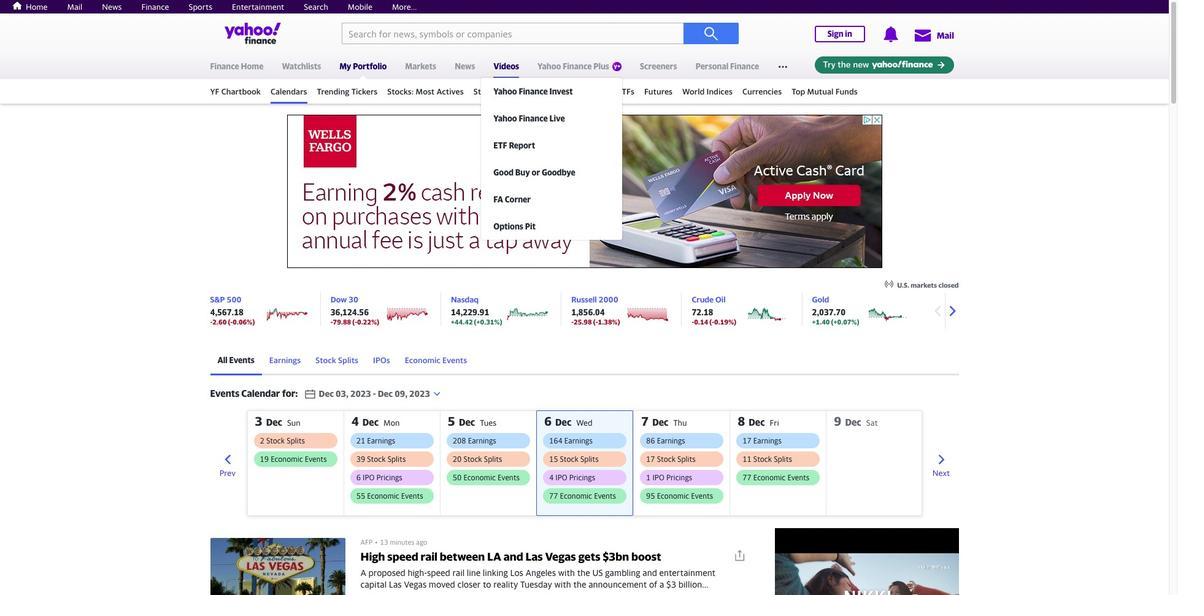 Task type: vqa. For each thing, say whether or not it's contained in the screenshot.


Task type: describe. For each thing, give the bounding box(es) containing it.
more... link
[[392, 2, 417, 12]]

0 vertical spatial with
[[558, 568, 575, 578]]

ipos
[[373, 355, 390, 365]]

finance for personal finance
[[730, 61, 759, 71]]

high-
[[408, 568, 427, 578]]

corner
[[505, 195, 531, 204]]

sun
[[287, 418, 301, 428]]

closer
[[457, 579, 481, 590]]

(- for 72.18
[[709, 318, 714, 326]]

yahoo finance live
[[494, 114, 565, 123]]

my
[[340, 61, 351, 71]]

3
[[255, 414, 262, 428]]

95 economic events
[[646, 491, 713, 501]]

a
[[660, 579, 664, 590]]

currencies link
[[742, 81, 782, 102]]

and inside a proposed high-speed rail line linking los angeles with the us gambling and entertainment capital las vegas moved closer to reality tuesday with the announcement of a $3 billion government grant.a line linking las vegas with america's second biggest city has be
[[643, 568, 657, 578]]

afp
[[360, 538, 373, 546]]

los
[[510, 568, 523, 578]]

events down 11 stock splits
[[788, 473, 810, 482]]

1 vertical spatial news link
[[455, 53, 475, 77]]

208
[[453, 436, 466, 445]]

0 vertical spatial the
[[577, 568, 590, 578]]

5 dec tues
[[448, 414, 496, 428]]

news for top the news link
[[102, 2, 122, 12]]

6 for ipo
[[356, 473, 361, 482]]

86
[[646, 436, 655, 445]]

dec for 9
[[845, 417, 861, 428]]

oil
[[716, 295, 726, 304]]

0 vertical spatial news link
[[102, 2, 122, 12]]

home inside home link
[[26, 2, 48, 12]]

splits down sun
[[287, 436, 305, 445]]

second
[[583, 591, 610, 595]]

39
[[356, 455, 365, 464]]

pricings for 4
[[376, 473, 402, 482]]

all events link
[[210, 347, 262, 376]]

my portfolio
[[340, 61, 387, 71]]

8
[[738, 414, 745, 428]]

wed
[[576, 418, 593, 428]]

high speed rail between la and las vegas gets $3bn boost link
[[210, 528, 750, 595]]

economic down 1 ipo pricings
[[657, 491, 689, 501]]

19 economic events
[[260, 455, 327, 464]]

earnings for 4
[[367, 436, 395, 445]]

2 vertical spatial las
[[484, 591, 497, 595]]

earnings for 7
[[657, 436, 685, 445]]

dec for 6
[[555, 417, 571, 428]]

top etfs link
[[602, 81, 634, 102]]

markets
[[911, 281, 937, 289]]

government
[[360, 591, 407, 595]]

events down +44.42
[[442, 355, 467, 365]]

earnings for 6
[[564, 436, 593, 445]]

11 stock splits
[[743, 455, 792, 464]]

(- for 4,567.18
[[228, 318, 233, 326]]

3 dec sun
[[255, 414, 301, 428]]

earnings for 8
[[753, 436, 782, 445]]

between
[[440, 550, 485, 563]]

screeners link
[[640, 53, 677, 77]]

earnings link
[[262, 347, 308, 376]]

stocks: gainers
[[474, 87, 530, 96]]

fa
[[494, 195, 503, 204]]

dec for 7
[[652, 417, 668, 428]]

top mutual funds
[[792, 87, 858, 96]]

finance for yahoo finance live
[[519, 114, 548, 123]]

0 vertical spatial rail
[[421, 550, 437, 563]]

events down 20 stock splits
[[498, 473, 520, 482]]

2 stock splits
[[260, 436, 305, 445]]

world indices link
[[682, 81, 733, 102]]

personal finance
[[696, 61, 759, 71]]

markets link
[[405, 53, 436, 77]]

of
[[649, 579, 657, 590]]

currencies
[[742, 87, 782, 96]]

search
[[304, 2, 328, 12]]

all events
[[218, 355, 254, 365]]

17 stock splits
[[646, 455, 696, 464]]

tickers
[[351, 87, 378, 96]]

Search for news, symbols or companies text field
[[342, 23, 684, 44]]

calendar
[[241, 388, 280, 399]]

finance up yf
[[210, 61, 239, 71]]

13
[[380, 538, 388, 546]]

futures
[[644, 87, 673, 96]]

9
[[834, 414, 842, 428]]

1 vertical spatial mail link
[[914, 24, 954, 46]]

sat
[[866, 418, 878, 428]]

stock for 8
[[753, 455, 772, 464]]

news for bottom the news link
[[455, 61, 475, 71]]

6 dec wed
[[544, 414, 593, 428]]

2 horizontal spatial las
[[526, 550, 543, 563]]

mobile
[[348, 2, 372, 12]]

stocks: losers link
[[540, 81, 592, 102]]

etf report link
[[481, 132, 629, 159]]

stock splits
[[316, 355, 358, 365]]

yahoo finance invest
[[494, 87, 573, 96]]

19
[[260, 455, 269, 464]]

1 vertical spatial advertisement region
[[775, 528, 959, 595]]

or
[[532, 168, 540, 177]]

capital
[[360, 579, 387, 590]]

1 horizontal spatial mail
[[937, 30, 954, 40]]

angeles
[[526, 568, 556, 578]]

trending tickers
[[317, 87, 378, 96]]

(- for 36,124.56
[[352, 318, 357, 326]]

gainers
[[502, 87, 530, 96]]

dec 03, 2023 - dec 09, 2023
[[319, 388, 430, 399]]

2 2023 from the left
[[409, 388, 430, 399]]

entertainment link
[[232, 2, 284, 12]]

top mutual funds link
[[792, 81, 858, 102]]

america's
[[543, 591, 580, 595]]

0.06%)
[[233, 318, 255, 326]]

1 2023 from the left
[[350, 388, 371, 399]]

economic down 20 stock splits
[[464, 473, 496, 482]]

markets
[[405, 61, 436, 71]]

next image
[[943, 302, 961, 320]]

good buy or goodbye link
[[481, 159, 629, 186]]

0 vertical spatial mail link
[[67, 2, 82, 12]]

rail inside a proposed high-speed rail line linking los angeles with the us gambling and entertainment capital las vegas moved closer to reality tuesday with the announcement of a $3 billion government grant.a line linking las vegas with america's second biggest city has be
[[453, 568, 465, 578]]

splits for 4
[[388, 455, 406, 464]]

entertainment
[[232, 2, 284, 12]]

1 ipo pricings
[[646, 473, 692, 482]]

splits for 7
[[677, 455, 696, 464]]

36,124.56
[[331, 307, 369, 317]]

dec for 8
[[749, 417, 765, 428]]

2 vertical spatial with
[[524, 591, 541, 595]]

my portfolio link
[[340, 53, 387, 79]]

- for 79.88
[[331, 318, 333, 326]]

86 earnings
[[646, 436, 685, 445]]

0 horizontal spatial mail
[[67, 2, 82, 12]]

21 earnings
[[356, 436, 395, 445]]

boost
[[631, 550, 661, 563]]

a proposed high-speed rail line linking los angeles with the us gambling and entertainment capital las vegas moved closer to reality tuesday with the announcement of a $3 billion government grant.a line linking las vegas with america's second biggest city has be
[[360, 568, 716, 595]]

splits for 5
[[484, 455, 502, 464]]

•
[[375, 538, 378, 546]]

social media share article menu image
[[733, 549, 745, 561]]

search link
[[304, 2, 328, 12]]

4 for ipo
[[549, 473, 554, 482]]

03,
[[336, 388, 348, 399]]

0.22%)
[[357, 318, 379, 326]]

dec for 3
[[266, 417, 282, 428]]

finance home link
[[210, 53, 263, 77]]

speed inside a proposed high-speed rail line linking los angeles with the us gambling and entertainment capital las vegas moved closer to reality tuesday with the announcement of a $3 billion government grant.a line linking las vegas with america's second biggest city has be
[[427, 568, 450, 578]]

1 vertical spatial las
[[389, 579, 402, 590]]

buy
[[515, 168, 530, 177]]

nasdaq
[[451, 295, 479, 304]]

ipo for 7
[[653, 473, 664, 482]]



Task type: locate. For each thing, give the bounding box(es) containing it.
0 vertical spatial speed
[[387, 550, 418, 563]]

las
[[526, 550, 543, 563], [389, 579, 402, 590], [484, 591, 497, 595]]

u.s.
[[897, 281, 909, 289]]

economic down 6 ipo pricings
[[367, 491, 399, 501]]

world indices
[[682, 87, 733, 96]]

sign
[[828, 29, 843, 39]]

1 horizontal spatial las
[[484, 591, 497, 595]]

billion
[[679, 579, 702, 590]]

options pit
[[494, 222, 536, 231]]

linking
[[483, 568, 508, 578], [457, 591, 482, 595]]

economic down "4 ipo pricings"
[[560, 491, 592, 501]]

dec inside 6 dec wed
[[555, 417, 571, 428]]

options
[[494, 222, 523, 231]]

- down 72.18
[[692, 318, 694, 326]]

- down 1,856.04
[[571, 318, 574, 326]]

ipos link
[[366, 347, 397, 376]]

1 vertical spatial 77 economic events
[[549, 491, 616, 501]]

0 vertical spatial 77 economic events
[[743, 473, 810, 482]]

0 vertical spatial news
[[102, 2, 122, 12]]

news inside "navigation"
[[455, 61, 475, 71]]

09,
[[395, 388, 407, 399]]

stocks: for stocks: gainers
[[474, 87, 500, 96]]

0 vertical spatial line
[[467, 568, 481, 578]]

4 down 15
[[549, 473, 554, 482]]

1 horizontal spatial ipo
[[556, 473, 567, 482]]

0 vertical spatial linking
[[483, 568, 508, 578]]

15 stock splits
[[549, 455, 599, 464]]

earnings up 20 stock splits
[[468, 436, 496, 445]]

stocks: inside "link"
[[387, 87, 414, 96]]

splits up 6 ipo pricings
[[388, 455, 406, 464]]

(- down 4,567.18
[[228, 318, 233, 326]]

linking up to
[[483, 568, 508, 578]]

- for 25.98
[[571, 318, 574, 326]]

splits down "17 earnings"
[[774, 455, 792, 464]]

minutes
[[390, 538, 414, 546]]

17 for 17 earnings
[[743, 436, 752, 445]]

8 dec fri
[[738, 414, 779, 428]]

2 horizontal spatial ipo
[[653, 473, 664, 482]]

0 horizontal spatial 2023
[[350, 388, 371, 399]]

las up angeles
[[526, 550, 543, 563]]

dec inside 7 dec thu
[[652, 417, 668, 428]]

indices
[[707, 87, 733, 96]]

stock right the 39
[[367, 455, 386, 464]]

good
[[494, 168, 514, 177]]

news
[[102, 2, 122, 12], [455, 61, 475, 71]]

1 vertical spatial line
[[441, 591, 454, 595]]

2 horizontal spatial vegas
[[545, 550, 576, 563]]

1 vertical spatial news
[[455, 61, 475, 71]]

1 horizontal spatial 6
[[544, 414, 552, 428]]

17 for 17 stock splits
[[646, 455, 655, 464]]

crude
[[692, 295, 714, 304]]

mail link right home link
[[67, 2, 82, 12]]

good buy or goodbye
[[494, 168, 575, 177]]

2023 right 09,
[[409, 388, 430, 399]]

dec inside 4 dec mon
[[362, 417, 379, 428]]

economic down 2 stock splits
[[271, 455, 303, 464]]

linking down closer
[[457, 591, 482, 595]]

mail link right notifications image on the right
[[914, 24, 954, 46]]

1 horizontal spatial line
[[467, 568, 481, 578]]

tuesday
[[520, 579, 552, 590]]

and up of at the bottom right of the page
[[643, 568, 657, 578]]

high speed rail between la and las vegas gets $3bn boost
[[360, 550, 661, 563]]

russell
[[571, 295, 597, 304]]

mail link
[[67, 2, 82, 12], [914, 24, 954, 46]]

0 horizontal spatial 77 economic events
[[549, 491, 616, 501]]

2 horizontal spatial stocks:
[[540, 87, 566, 96]]

1 horizontal spatial 2023
[[409, 388, 430, 399]]

6 down the 39
[[356, 473, 361, 482]]

stock inside stock splits link
[[316, 355, 336, 365]]

(- right 0.14
[[709, 318, 714, 326]]

1 horizontal spatial pricings
[[569, 473, 595, 482]]

news left finance link
[[102, 2, 122, 12]]

top inside top etfs 'link'
[[602, 87, 615, 96]]

0 horizontal spatial 6
[[356, 473, 361, 482]]

events calendar for:
[[210, 388, 298, 399]]

0 horizontal spatial speed
[[387, 550, 418, 563]]

dec inside 8 dec fri
[[749, 417, 765, 428]]

finance inside "link"
[[519, 114, 548, 123]]

yahoo finance live link
[[481, 105, 629, 132]]

1 horizontal spatial news
[[455, 61, 475, 71]]

4 (- from the left
[[709, 318, 714, 326]]

pricings for 7
[[666, 473, 692, 482]]

dec inside 9 dec sat
[[845, 417, 861, 428]]

events down all
[[210, 388, 239, 399]]

- inside "s&p 500 4,567.18 -2.60 (-0.06%)"
[[210, 318, 213, 326]]

55
[[356, 491, 365, 501]]

0 horizontal spatial line
[[441, 591, 454, 595]]

navigation containing finance home
[[0, 50, 1169, 240]]

earnings for 5
[[468, 436, 496, 445]]

ipo down 15
[[556, 473, 567, 482]]

speed down minutes
[[387, 550, 418, 563]]

stock down 86 earnings
[[657, 455, 676, 464]]

yf chartbook
[[210, 87, 261, 96]]

tab list
[[210, 347, 959, 376]]

1 stocks: from the left
[[387, 87, 414, 96]]

top for top etfs
[[602, 87, 615, 96]]

1 horizontal spatial top
[[792, 87, 805, 96]]

events down 6 ipo pricings
[[401, 491, 423, 501]]

closed
[[939, 281, 959, 289]]

1 horizontal spatial rail
[[453, 568, 465, 578]]

4 for dec
[[351, 414, 359, 428]]

russell 2000 link
[[571, 295, 618, 304]]

1 vertical spatial and
[[643, 568, 657, 578]]

1 vertical spatial 17
[[646, 455, 655, 464]]

top inside top mutual funds link
[[792, 87, 805, 96]]

1 horizontal spatial vegas
[[499, 591, 522, 595]]

0 vertical spatial 4
[[351, 414, 359, 428]]

crude oil 72.18 -0.14 (-0.19%)
[[692, 295, 736, 326]]

dec inside 5 dec tues
[[459, 417, 475, 428]]

and up los
[[504, 550, 523, 563]]

1 vertical spatial 77
[[549, 491, 558, 501]]

77 down "4 ipo pricings"
[[549, 491, 558, 501]]

30
[[349, 295, 358, 304]]

pit
[[525, 222, 536, 231]]

screeners
[[640, 61, 677, 71]]

tues
[[480, 418, 496, 428]]

the
[[577, 568, 590, 578], [573, 579, 586, 590]]

line
[[467, 568, 481, 578], [441, 591, 454, 595]]

- down 36,124.56
[[331, 318, 333, 326]]

0 horizontal spatial home
[[26, 2, 48, 12]]

mail right notifications image on the right
[[937, 30, 954, 40]]

earnings up 11 stock splits
[[753, 436, 782, 445]]

1 horizontal spatial 77 economic events
[[743, 473, 810, 482]]

watchlists link
[[282, 53, 321, 77]]

events inside "link"
[[229, 355, 254, 365]]

dec for 5
[[459, 417, 475, 428]]

0 horizontal spatial stocks:
[[387, 87, 414, 96]]

1 vertical spatial home
[[241, 61, 263, 71]]

2 pricings from the left
[[569, 473, 595, 482]]

yahoo up yahoo finance invest link at top
[[538, 61, 561, 71]]

finance for yahoo finance plus
[[563, 61, 592, 71]]

events down 1 ipo pricings
[[691, 491, 713, 501]]

dec for 4
[[362, 417, 379, 428]]

95
[[646, 491, 655, 501]]

0 horizontal spatial 17
[[646, 455, 655, 464]]

news up actives
[[455, 61, 475, 71]]

home inside finance home link
[[241, 61, 263, 71]]

events right all
[[229, 355, 254, 365]]

top left mutual
[[792, 87, 805, 96]]

79.88
[[333, 318, 351, 326]]

dow
[[331, 295, 347, 304]]

50 economic events
[[453, 473, 520, 482]]

stock right 2
[[266, 436, 285, 445]]

- for dec
[[373, 388, 376, 399]]

mail
[[67, 2, 82, 12], [937, 30, 954, 40]]

funds
[[836, 87, 858, 96]]

0 vertical spatial yahoo
[[538, 61, 561, 71]]

dec right 5
[[459, 417, 475, 428]]

0 horizontal spatial 77
[[549, 491, 558, 501]]

finance left 'plus'
[[563, 61, 592, 71]]

20 stock splits
[[453, 455, 502, 464]]

1 vertical spatial 4
[[549, 473, 554, 482]]

1 vertical spatial the
[[573, 579, 586, 590]]

0 vertical spatial las
[[526, 550, 543, 563]]

1 vertical spatial rail
[[453, 568, 465, 578]]

0 vertical spatial mail
[[67, 2, 82, 12]]

rail up closer
[[453, 568, 465, 578]]

las down to
[[484, 591, 497, 595]]

calendars
[[271, 87, 307, 96]]

- inside crude oil 72.18 -0.14 (-0.19%)
[[692, 318, 694, 326]]

nasdaq link
[[451, 295, 479, 304]]

- for 2.60
[[210, 318, 213, 326]]

splits up "4 ipo pricings"
[[580, 455, 599, 464]]

stock up 03, at the bottom of the page
[[316, 355, 336, 365]]

0 horizontal spatial rail
[[421, 550, 437, 563]]

1 vertical spatial vegas
[[404, 579, 427, 590]]

2 vertical spatial yahoo
[[494, 114, 517, 123]]

navigation
[[0, 50, 1169, 240]]

next
[[933, 468, 950, 478]]

2 (- from the left
[[352, 318, 357, 326]]

previous image
[[928, 302, 946, 320]]

(- down 1,856.04
[[593, 318, 598, 326]]

splits inside tab list
[[338, 355, 358, 365]]

news link
[[102, 2, 122, 12], [455, 53, 475, 77]]

6
[[544, 414, 552, 428], [356, 473, 361, 482]]

economic
[[405, 355, 440, 365], [271, 455, 303, 464], [464, 473, 496, 482], [753, 473, 786, 482], [367, 491, 399, 501], [560, 491, 592, 501], [657, 491, 689, 501]]

the up second on the bottom of page
[[573, 579, 586, 590]]

speed inside high speed rail between la and las vegas gets $3bn boost link
[[387, 550, 418, 563]]

1
[[646, 473, 651, 482]]

1 horizontal spatial stocks:
[[474, 87, 500, 96]]

1 horizontal spatial home
[[241, 61, 263, 71]]

20
[[453, 455, 462, 464]]

dec left 03, at the bottom of the page
[[319, 388, 334, 399]]

losers
[[568, 87, 592, 96]]

sign in link
[[815, 26, 865, 42]]

dec up 164 earnings
[[555, 417, 571, 428]]

1 vertical spatial with
[[554, 579, 571, 590]]

home link
[[9, 1, 48, 12]]

economic down 11 stock splits
[[753, 473, 786, 482]]

finance left sports link
[[141, 2, 169, 12]]

yahoo down "stocks: gainers"
[[494, 114, 517, 123]]

3 stocks: from the left
[[540, 87, 566, 96]]

(- inside "dow 30 36,124.56 -79.88 (-0.22%)"
[[352, 318, 357, 326]]

splits up 50 economic events
[[484, 455, 502, 464]]

1 horizontal spatial and
[[643, 568, 657, 578]]

russell 2000 1,856.04 -25.98 (-1.38%)
[[571, 295, 620, 326]]

ipo up 55
[[363, 473, 375, 482]]

splits for 8
[[774, 455, 792, 464]]

yahoo for yahoo finance plus
[[538, 61, 561, 71]]

1 horizontal spatial mail link
[[914, 24, 954, 46]]

the left us
[[577, 568, 590, 578]]

1 ipo from the left
[[363, 473, 375, 482]]

(- for 1,856.04
[[593, 318, 598, 326]]

0 horizontal spatial news
[[102, 2, 122, 12]]

(- inside crude oil 72.18 -0.14 (-0.19%)
[[709, 318, 714, 326]]

0 vertical spatial and
[[504, 550, 523, 563]]

2,037.70
[[812, 307, 846, 317]]

yahoo for yahoo finance invest
[[494, 87, 517, 96]]

fa corner link
[[481, 186, 629, 213]]

earnings up "15 stock splits"
[[564, 436, 593, 445]]

las up government
[[389, 579, 402, 590]]

0 horizontal spatial and
[[504, 550, 523, 563]]

2023 right 03, at the bottom of the page
[[350, 388, 371, 399]]

stock for 7
[[657, 455, 676, 464]]

premium yahoo finance logo image
[[612, 62, 622, 71]]

yahoo inside "link"
[[494, 114, 517, 123]]

1 horizontal spatial 77
[[743, 473, 752, 482]]

personal
[[696, 61, 728, 71]]

0 vertical spatial vegas
[[545, 550, 576, 563]]

1 horizontal spatial 17
[[743, 436, 752, 445]]

earnings up 17 stock splits
[[657, 436, 685, 445]]

finance for yahoo finance invest
[[519, 87, 548, 96]]

0 horizontal spatial mail link
[[67, 2, 82, 12]]

0 horizontal spatial vegas
[[404, 579, 427, 590]]

splits for 6
[[580, 455, 599, 464]]

(- inside russell 2000 1,856.04 -25.98 (-1.38%)
[[593, 318, 598, 326]]

1 horizontal spatial 4
[[549, 473, 554, 482]]

stock right '11'
[[753, 455, 772, 464]]

0 vertical spatial 17
[[743, 436, 752, 445]]

finance left live
[[519, 114, 548, 123]]

economic inside "economic events" link
[[405, 355, 440, 365]]

1 vertical spatial 6
[[356, 473, 361, 482]]

pricings for 6
[[569, 473, 595, 482]]

vegas down high-
[[404, 579, 427, 590]]

mail right home link
[[67, 2, 82, 12]]

0 horizontal spatial pricings
[[376, 473, 402, 482]]

stocks: for stocks: losers
[[540, 87, 566, 96]]

top for top mutual funds
[[792, 87, 805, 96]]

pricings down "15 stock splits"
[[569, 473, 595, 482]]

dec right 8
[[749, 417, 765, 428]]

dec inside the 3 dec sun
[[266, 417, 282, 428]]

try the new yahoo finance image
[[815, 57, 954, 74]]

- down 4,567.18
[[210, 318, 213, 326]]

55 economic events
[[356, 491, 423, 501]]

events down 2 stock splits
[[305, 455, 327, 464]]

news link left finance link
[[102, 2, 122, 12]]

pricings up "55 economic events"
[[376, 473, 402, 482]]

earnings up the 39 stock splits
[[367, 436, 395, 445]]

mobile link
[[348, 2, 372, 12]]

(- inside "s&p 500 4,567.18 -2.60 (-0.06%)"
[[228, 318, 233, 326]]

events down "4 ipo pricings"
[[594, 491, 616, 501]]

0 horizontal spatial 4
[[351, 414, 359, 428]]

- inside russell 2000 1,856.04 -25.98 (-1.38%)
[[571, 318, 574, 326]]

dec right 7
[[652, 417, 668, 428]]

2000
[[599, 295, 618, 304]]

dec up the 21 earnings
[[362, 417, 379, 428]]

splits
[[338, 355, 358, 365], [287, 436, 305, 445], [388, 455, 406, 464], [484, 455, 502, 464], [580, 455, 599, 464], [677, 455, 696, 464], [774, 455, 792, 464]]

notifications image
[[883, 26, 899, 42]]

splits up 1 ipo pricings
[[677, 455, 696, 464]]

17 earnings
[[743, 436, 782, 445]]

0 horizontal spatial ipo
[[363, 473, 375, 482]]

77 economic events down "4 ipo pricings"
[[549, 491, 616, 501]]

stock
[[316, 355, 336, 365], [266, 436, 285, 445], [367, 455, 386, 464], [464, 455, 482, 464], [560, 455, 579, 464], [657, 455, 676, 464], [753, 455, 772, 464]]

gambling
[[605, 568, 640, 578]]

(- down 36,124.56
[[352, 318, 357, 326]]

3 ipo from the left
[[653, 473, 664, 482]]

splits left ipos
[[338, 355, 358, 365]]

search image
[[704, 26, 719, 41]]

17 down 86
[[646, 455, 655, 464]]

stocks: losers
[[540, 87, 592, 96]]

0 vertical spatial advertisement region
[[287, 115, 882, 268]]

tab list containing all events
[[210, 347, 959, 376]]

1 horizontal spatial linking
[[483, 568, 508, 578]]

advertisement region
[[287, 115, 882, 268], [775, 528, 959, 595]]

yahoo for yahoo finance live
[[494, 114, 517, 123]]

and
[[504, 550, 523, 563], [643, 568, 657, 578]]

4 up 21
[[351, 414, 359, 428]]

2 vertical spatial vegas
[[499, 591, 522, 595]]

fri
[[770, 418, 779, 428]]

3 (- from the left
[[593, 318, 598, 326]]

17 up '11'
[[743, 436, 752, 445]]

pricings up 95 economic events
[[666, 473, 692, 482]]

fa corner
[[494, 195, 531, 204]]

1 vertical spatial yahoo
[[494, 87, 517, 96]]

finance up 'yahoo finance live'
[[519, 87, 548, 96]]

top left etfs
[[602, 87, 615, 96]]

77 economic events down 11 stock splits
[[743, 473, 810, 482]]

- for 0.14
[[692, 318, 694, 326]]

1 vertical spatial mail
[[937, 30, 954, 40]]

1 vertical spatial linking
[[457, 591, 482, 595]]

0 horizontal spatial linking
[[457, 591, 482, 595]]

stocks: for stocks: most actives
[[387, 87, 414, 96]]

2 horizontal spatial pricings
[[666, 473, 692, 482]]

-
[[210, 318, 213, 326], [331, 318, 333, 326], [571, 318, 574, 326], [692, 318, 694, 326], [373, 388, 376, 399]]

earnings up the for:
[[269, 355, 301, 365]]

0 vertical spatial 77
[[743, 473, 752, 482]]

speed up moved
[[427, 568, 450, 578]]

0 horizontal spatial news link
[[102, 2, 122, 12]]

dec
[[319, 388, 334, 399], [378, 388, 393, 399], [266, 417, 282, 428], [362, 417, 379, 428], [459, 417, 475, 428], [555, 417, 571, 428], [652, 417, 668, 428], [749, 417, 765, 428], [845, 417, 861, 428]]

line up closer
[[467, 568, 481, 578]]

etf report
[[494, 141, 535, 150]]

events
[[229, 355, 254, 365], [442, 355, 467, 365], [210, 388, 239, 399], [305, 455, 327, 464], [498, 473, 520, 482], [788, 473, 810, 482], [401, 491, 423, 501], [594, 491, 616, 501], [691, 491, 713, 501]]

dec left 09,
[[378, 388, 393, 399]]

vegas down 'reality'
[[499, 591, 522, 595]]

$3
[[666, 579, 676, 590]]

finance up currencies link
[[730, 61, 759, 71]]

1 top from the left
[[602, 87, 615, 96]]

dec right 3 on the left of the page
[[266, 417, 282, 428]]

0 horizontal spatial top
[[602, 87, 615, 96]]

s&p 500 link
[[210, 295, 241, 304]]

208 earnings
[[453, 436, 496, 445]]

yahoo down videos link
[[494, 87, 517, 96]]

- inside "dow 30 36,124.56 -79.88 (-0.22%)"
[[331, 318, 333, 326]]

0 vertical spatial 6
[[544, 414, 552, 428]]

6 for dec
[[544, 414, 552, 428]]

2 ipo from the left
[[556, 473, 567, 482]]

3 pricings from the left
[[666, 473, 692, 482]]

la
[[487, 550, 501, 563]]

1 (- from the left
[[228, 318, 233, 326]]

announcement
[[589, 579, 647, 590]]

dow 30 link
[[331, 295, 358, 304]]

plus
[[593, 61, 609, 71]]

2.60
[[212, 318, 227, 326]]

has
[[659, 591, 673, 595]]

stock for 5
[[464, 455, 482, 464]]

ipo for 6
[[556, 473, 567, 482]]

nasdaq 14,229.91 +44.42 (+0.31%)
[[451, 295, 502, 326]]

2 top from the left
[[792, 87, 805, 96]]

1 horizontal spatial news link
[[455, 53, 475, 77]]

1 vertical spatial speed
[[427, 568, 450, 578]]

39 stock splits
[[356, 455, 406, 464]]

ipo for 4
[[363, 473, 375, 482]]

stock for 6
[[560, 455, 579, 464]]

1 horizontal spatial speed
[[427, 568, 450, 578]]

0 vertical spatial home
[[26, 2, 48, 12]]

stock for 4
[[367, 455, 386, 464]]

ago
[[416, 538, 427, 546]]

77 down '11'
[[743, 473, 752, 482]]

dec right 9
[[845, 417, 861, 428]]

77 economic events
[[743, 473, 810, 482], [549, 491, 616, 501]]

2 stocks: from the left
[[474, 87, 500, 96]]

etfs
[[617, 87, 634, 96]]

0 horizontal spatial las
[[389, 579, 402, 590]]

stock right 20
[[464, 455, 482, 464]]

1 pricings from the left
[[376, 473, 402, 482]]

vegas up angeles
[[545, 550, 576, 563]]



